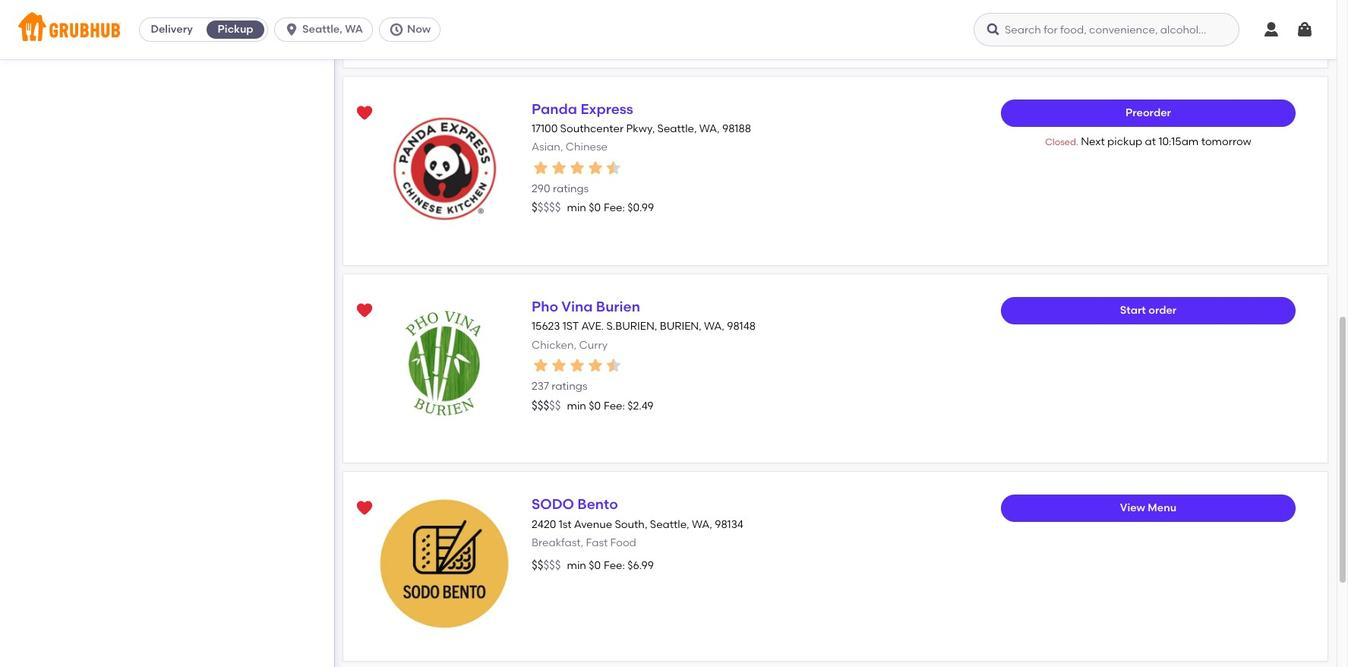 Task type: describe. For each thing, give the bounding box(es) containing it.
saved restaurant image for sodo bento
[[356, 500, 374, 518]]

min $0 fee: $2.49
[[567, 399, 654, 412]]

now
[[407, 23, 431, 36]]

bento
[[578, 496, 618, 513]]

$6.99
[[628, 560, 654, 572]]

express
[[581, 100, 634, 118]]

seattle, wa button
[[274, 17, 379, 42]]

pickup button
[[204, 17, 268, 42]]

237 ratings
[[532, 380, 588, 393]]

s.burien,
[[607, 320, 658, 333]]

pickup
[[1108, 135, 1143, 148]]

wa, inside panda express 17100 southcenter pkwy, seattle, wa, 98188 asian, chinese
[[700, 122, 720, 135]]

wa, inside pho vina burien 15623 1st ave. s.burien, burien, wa, 98148 chicken, curry
[[705, 320, 725, 333]]

$$$$$ for 17100
[[532, 201, 561, 214]]

237
[[532, 380, 549, 393]]

panda express link
[[532, 100, 634, 118]]

main navigation navigation
[[0, 0, 1338, 59]]

seattle, wa
[[303, 23, 363, 36]]

view
[[1121, 502, 1146, 515]]

wa
[[345, 23, 363, 36]]

pkwy,
[[627, 122, 655, 135]]

.
[[1077, 137, 1079, 147]]

panda express logo image
[[375, 99, 514, 238]]

start
[[1121, 304, 1147, 317]]

Search for food, convenience, alcohol... search field
[[974, 13, 1240, 46]]

mod pizza (westwood village) logo image
[[375, 0, 514, 40]]

min $0 fee: $6.99
[[567, 560, 654, 572]]

$0.99
[[628, 202, 655, 214]]

chicken,
[[532, 339, 577, 352]]

breakfast,
[[532, 536, 584, 549]]

saved restaurant button for panda
[[351, 99, 378, 127]]

pickup
[[218, 23, 254, 36]]

menu
[[1149, 502, 1177, 515]]

1st
[[559, 518, 572, 531]]

chinese
[[566, 141, 608, 154]]

order
[[1149, 304, 1177, 317]]

$$$$$ for burien
[[532, 399, 561, 412]]

svg image inside seattle, wa button
[[284, 22, 300, 37]]

asian,
[[532, 141, 563, 154]]

panda express 17100 southcenter pkwy, seattle, wa, 98188 asian, chinese
[[532, 100, 752, 154]]

burien,
[[660, 320, 702, 333]]

at
[[1146, 135, 1157, 148]]

avenue
[[574, 518, 613, 531]]

3 fee: from the top
[[604, 560, 625, 572]]

southcenter
[[561, 122, 624, 135]]

290
[[532, 182, 551, 195]]

view menu button
[[1002, 495, 1296, 522]]

98134
[[715, 518, 744, 531]]

$2.49
[[628, 399, 654, 412]]

1 horizontal spatial svg image
[[1263, 21, 1281, 39]]

sodo bento logo image
[[375, 495, 514, 633]]

3 saved restaurant button from the top
[[351, 495, 378, 522]]

food
[[611, 536, 637, 549]]

2420
[[532, 518, 557, 531]]

$$$
[[532, 399, 550, 412]]



Task type: locate. For each thing, give the bounding box(es) containing it.
pho vina burien link
[[532, 298, 641, 316]]

fee: for burien
[[604, 399, 625, 412]]

min down breakfast,
[[567, 560, 587, 572]]

2 horizontal spatial svg image
[[1297, 21, 1315, 39]]

delivery button
[[140, 17, 204, 42]]

2 $$$$$ from the top
[[532, 399, 561, 412]]

panda
[[532, 100, 578, 118]]

fee: left the $0.99
[[604, 202, 625, 214]]

wa, left 98148
[[705, 320, 725, 333]]

closed
[[1046, 137, 1077, 147]]

fast
[[586, 536, 608, 549]]

98148
[[727, 320, 756, 333]]

$0
[[589, 202, 601, 214], [589, 399, 601, 412], [589, 560, 601, 572]]

1 vertical spatial $$$$$
[[532, 399, 561, 412]]

2 vertical spatial fee:
[[604, 560, 625, 572]]

$$$$$ down 237 at the left of the page
[[532, 399, 561, 412]]

$0 for burien
[[589, 399, 601, 412]]

seattle, inside sodo bento 2420 1st avenue south, seattle, wa, 98134 breakfast, fast food
[[650, 518, 690, 531]]

1 vertical spatial seattle,
[[658, 122, 697, 135]]

svg image inside "now" button
[[389, 22, 404, 37]]

0 vertical spatial $$$$$
[[532, 201, 561, 214]]

pho vina burien 15623 1st ave. s.burien, burien, wa, 98148 chicken, curry
[[532, 298, 756, 352]]

0 vertical spatial wa,
[[700, 122, 720, 135]]

1 svg image from the left
[[284, 22, 300, 37]]

ave.
[[582, 320, 604, 333]]

start order button
[[1002, 297, 1296, 325]]

min $0 fee: $0.99
[[567, 202, 655, 214]]

2 vertical spatial $$$$$
[[532, 559, 561, 572]]

sodo
[[532, 496, 574, 513]]

view menu
[[1121, 502, 1177, 515]]

1 vertical spatial $0
[[589, 399, 601, 412]]

closed . next pickup at 10:15am tomorrow
[[1046, 135, 1252, 148]]

ratings right 237 at the left of the page
[[552, 380, 588, 393]]

min for burien
[[567, 399, 587, 412]]

now button
[[379, 17, 447, 42]]

17100
[[532, 122, 558, 135]]

3 $0 from the top
[[589, 560, 601, 572]]

290 ratings
[[532, 182, 589, 195]]

sodo bento link
[[532, 496, 618, 513]]

pho
[[532, 298, 559, 316]]

1 saved restaurant image from the top
[[356, 302, 374, 320]]

2 svg image from the left
[[986, 22, 1002, 37]]

saved restaurant button
[[351, 99, 378, 127], [351, 297, 378, 325], [351, 495, 378, 522]]

tomorrow
[[1202, 135, 1252, 148]]

wa, inside sodo bento 2420 1st avenue south, seattle, wa, 98134 breakfast, fast food
[[692, 518, 713, 531]]

fee: for 17100
[[604, 202, 625, 214]]

fee: down food
[[604, 560, 625, 572]]

0 vertical spatial seattle,
[[303, 23, 343, 36]]

burien
[[596, 298, 641, 316]]

0 vertical spatial min
[[567, 202, 587, 214]]

ratings for burien
[[552, 380, 588, 393]]

1 vertical spatial saved restaurant image
[[356, 500, 374, 518]]

fee:
[[604, 202, 625, 214], [604, 399, 625, 412], [604, 560, 625, 572]]

ratings for 17100
[[553, 182, 589, 195]]

start order
[[1121, 304, 1177, 317]]

0 horizontal spatial svg image
[[284, 22, 300, 37]]

3 $$$$$ from the top
[[532, 559, 561, 572]]

pho vina burien logo image
[[375, 297, 514, 436]]

0 horizontal spatial svg image
[[389, 22, 404, 37]]

1st
[[563, 320, 579, 333]]

10:15am
[[1159, 135, 1199, 148]]

2 fee: from the top
[[604, 399, 625, 412]]

1 min from the top
[[567, 202, 587, 214]]

1 horizontal spatial svg image
[[986, 22, 1002, 37]]

$0 for 17100
[[589, 202, 601, 214]]

ratings right 290
[[553, 182, 589, 195]]

preorder button
[[1002, 99, 1296, 127]]

$
[[532, 201, 538, 214]]

1 vertical spatial ratings
[[552, 380, 588, 393]]

1 vertical spatial min
[[567, 399, 587, 412]]

2 saved restaurant image from the top
[[356, 500, 374, 518]]

1 vertical spatial wa,
[[705, 320, 725, 333]]

1 saved restaurant button from the top
[[351, 99, 378, 127]]

0 vertical spatial fee:
[[604, 202, 625, 214]]

star icon image
[[532, 159, 550, 177], [550, 159, 568, 177], [568, 159, 587, 177], [587, 159, 605, 177], [605, 159, 623, 177], [605, 159, 623, 177], [532, 356, 550, 375], [550, 356, 568, 375], [568, 356, 587, 375], [587, 356, 605, 375], [605, 356, 623, 375], [605, 356, 623, 375]]

seattle, left wa
[[303, 23, 343, 36]]

seattle, right south,
[[650, 518, 690, 531]]

1 fee: from the top
[[604, 202, 625, 214]]

svg image
[[1263, 21, 1281, 39], [1297, 21, 1315, 39], [389, 22, 404, 37]]

seattle, inside seattle, wa button
[[303, 23, 343, 36]]

min down 290 ratings
[[567, 202, 587, 214]]

preorder
[[1126, 106, 1172, 119]]

vina
[[562, 298, 593, 316]]

0 vertical spatial $0
[[589, 202, 601, 214]]

1 vertical spatial fee:
[[604, 399, 625, 412]]

98188
[[723, 122, 752, 135]]

wa,
[[700, 122, 720, 135], [705, 320, 725, 333], [692, 518, 713, 531]]

svg image
[[284, 22, 300, 37], [986, 22, 1002, 37]]

2 vertical spatial $0
[[589, 560, 601, 572]]

2 saved restaurant button from the top
[[351, 297, 378, 325]]

saved restaurant button for pho
[[351, 297, 378, 325]]

fee: left $2.49
[[604, 399, 625, 412]]

wa, left 98188 at the top right of the page
[[700, 122, 720, 135]]

15623
[[532, 320, 560, 333]]

$$
[[532, 559, 544, 572]]

seattle,
[[303, 23, 343, 36], [658, 122, 697, 135], [650, 518, 690, 531]]

saved restaurant image
[[356, 302, 374, 320], [356, 500, 374, 518]]

sodo bento 2420 1st avenue south, seattle, wa, 98134 breakfast, fast food
[[532, 496, 744, 549]]

ratings
[[553, 182, 589, 195], [552, 380, 588, 393]]

south,
[[615, 518, 648, 531]]

min for 17100
[[567, 202, 587, 214]]

seattle, right the pkwy,
[[658, 122, 697, 135]]

0 vertical spatial ratings
[[553, 182, 589, 195]]

2 min from the top
[[567, 399, 587, 412]]

$0 left the $0.99
[[589, 202, 601, 214]]

2 vertical spatial min
[[567, 560, 587, 572]]

next
[[1082, 135, 1106, 148]]

$0 left $2.49
[[589, 399, 601, 412]]

delivery
[[151, 23, 193, 36]]

2 vertical spatial saved restaurant button
[[351, 495, 378, 522]]

saved restaurant image for pho vina burien
[[356, 302, 374, 320]]

1 vertical spatial saved restaurant button
[[351, 297, 378, 325]]

$$$$$
[[532, 201, 561, 214], [532, 399, 561, 412], [532, 559, 561, 572]]

min down 237 ratings at bottom left
[[567, 399, 587, 412]]

$$$$$ down breakfast,
[[532, 559, 561, 572]]

3 min from the top
[[567, 560, 587, 572]]

0 vertical spatial saved restaurant button
[[351, 99, 378, 127]]

$0 down fast
[[589, 560, 601, 572]]

min
[[567, 202, 587, 214], [567, 399, 587, 412], [567, 560, 587, 572]]

2 vertical spatial seattle,
[[650, 518, 690, 531]]

1 $0 from the top
[[589, 202, 601, 214]]

0 vertical spatial saved restaurant image
[[356, 302, 374, 320]]

1 $$$$$ from the top
[[532, 201, 561, 214]]

2 vertical spatial wa,
[[692, 518, 713, 531]]

wa, left 98134
[[692, 518, 713, 531]]

saved restaurant image
[[356, 104, 374, 122]]

curry
[[579, 339, 608, 352]]

2 $0 from the top
[[589, 399, 601, 412]]

seattle, inside panda express 17100 southcenter pkwy, seattle, wa, 98188 asian, chinese
[[658, 122, 697, 135]]

$$$$$ down 290
[[532, 201, 561, 214]]



Task type: vqa. For each thing, say whether or not it's contained in the screenshot.
Sun
no



